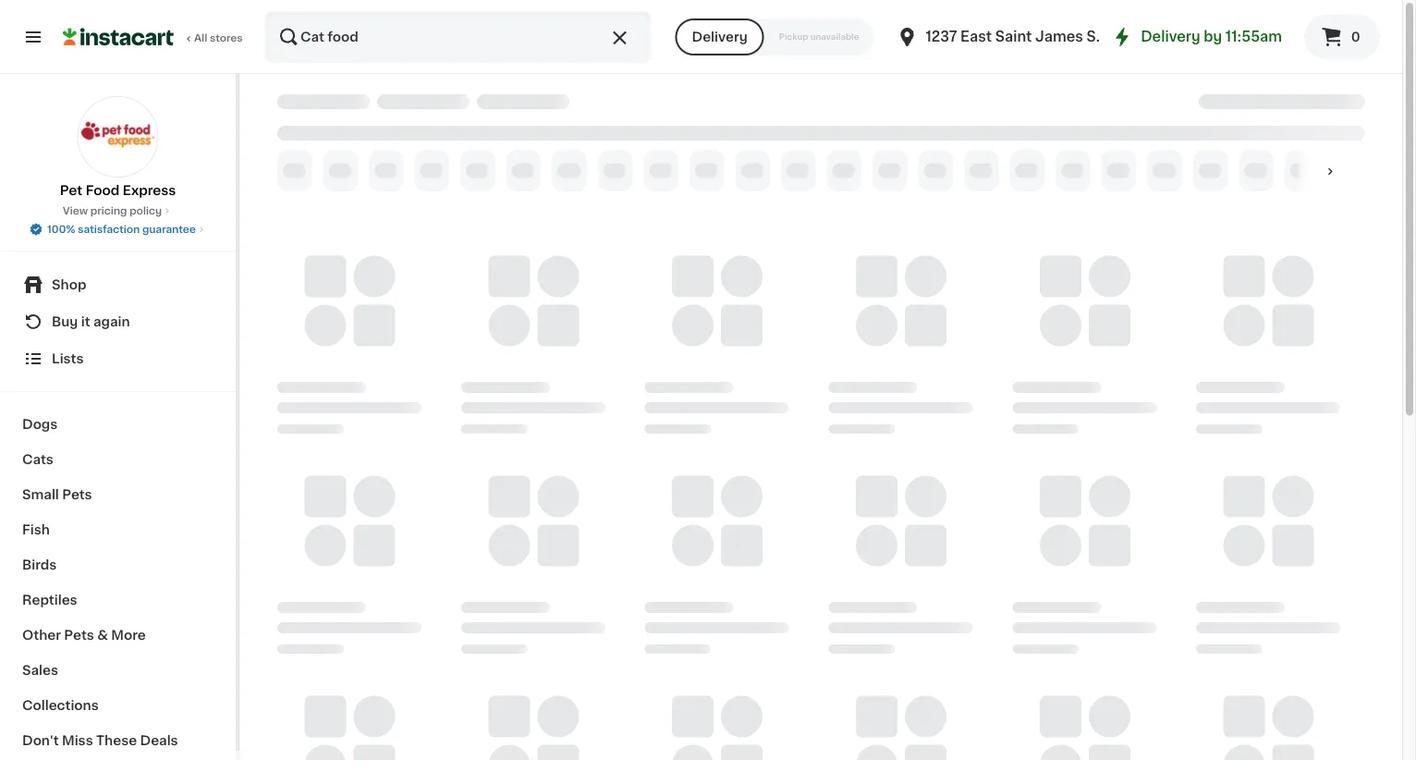 Task type: describe. For each thing, give the bounding box(es) containing it.
service type group
[[676, 18, 874, 55]]

delivery by 11:55am link
[[1112, 26, 1283, 48]]

policy
[[130, 206, 162, 216]]

east
[[961, 30, 992, 43]]

fish link
[[11, 512, 225, 548]]

by
[[1204, 30, 1223, 43]]

other pets & more
[[22, 629, 146, 642]]

100%
[[47, 224, 75, 234]]

small
[[22, 488, 59, 501]]

all stores link
[[63, 11, 244, 63]]

pet food express logo image
[[77, 96, 159, 178]]

small pets
[[22, 488, 92, 501]]

other pets & more link
[[11, 618, 225, 653]]

all
[[194, 33, 207, 43]]

1237 east saint james street button
[[897, 11, 1132, 63]]

more
[[111, 629, 146, 642]]

sales
[[22, 664, 58, 677]]

shop link
[[11, 266, 225, 303]]

buy
[[52, 315, 78, 328]]

collections link
[[11, 688, 225, 723]]

1237 east saint james street
[[926, 30, 1132, 43]]

fish
[[22, 523, 50, 536]]

cats link
[[11, 442, 225, 477]]

delivery button
[[676, 18, 765, 55]]

all stores
[[194, 33, 243, 43]]

collections
[[22, 699, 99, 712]]

reptiles
[[22, 594, 77, 607]]

james
[[1036, 30, 1084, 43]]

view
[[63, 206, 88, 216]]

dogs link
[[11, 407, 225, 442]]

pricing
[[90, 206, 127, 216]]

it
[[81, 315, 90, 328]]

food
[[86, 184, 120, 197]]

cats
[[22, 453, 54, 466]]

don't miss these deals link
[[11, 723, 225, 758]]

delivery for delivery by 11:55am
[[1141, 30, 1201, 43]]

small pets link
[[11, 477, 225, 512]]

these
[[96, 734, 137, 747]]

1237
[[926, 30, 958, 43]]

pets for small
[[62, 488, 92, 501]]

instacart logo image
[[63, 26, 174, 48]]

100% satisfaction guarantee
[[47, 224, 196, 234]]

0 button
[[1305, 15, 1381, 59]]

pet food express
[[60, 184, 176, 197]]

other
[[22, 629, 61, 642]]

view pricing policy link
[[63, 203, 173, 218]]

birds link
[[11, 548, 225, 583]]

buy it again
[[52, 315, 130, 328]]

shop
[[52, 278, 86, 291]]

sales link
[[11, 653, 225, 688]]



Task type: vqa. For each thing, say whether or not it's contained in the screenshot.
more
yes



Task type: locate. For each thing, give the bounding box(es) containing it.
don't miss these deals
[[22, 734, 178, 747]]

None search field
[[265, 11, 652, 63]]

1 horizontal spatial delivery
[[1141, 30, 1201, 43]]

delivery
[[1141, 30, 1201, 43], [692, 31, 748, 43]]

&
[[97, 629, 108, 642]]

street
[[1087, 30, 1132, 43]]

deals
[[140, 734, 178, 747]]

view pricing policy
[[63, 206, 162, 216]]

miss
[[62, 734, 93, 747]]

satisfaction
[[78, 224, 140, 234]]

0
[[1352, 31, 1361, 43]]

pets left &
[[64, 629, 94, 642]]

pets for other
[[64, 629, 94, 642]]

pet
[[60, 184, 82, 197]]

pet food express link
[[60, 96, 176, 200]]

0 horizontal spatial delivery
[[692, 31, 748, 43]]

delivery for delivery
[[692, 31, 748, 43]]

1 vertical spatial pets
[[64, 629, 94, 642]]

pets inside 'link'
[[62, 488, 92, 501]]

saint
[[996, 30, 1033, 43]]

Search field
[[266, 13, 650, 61]]

delivery inside button
[[692, 31, 748, 43]]

100% satisfaction guarantee button
[[29, 218, 207, 237]]

delivery by 11:55am
[[1141, 30, 1283, 43]]

11:55am
[[1226, 30, 1283, 43]]

guarantee
[[142, 224, 196, 234]]

buy it again link
[[11, 303, 225, 340]]

lists link
[[11, 340, 225, 377]]

reptiles link
[[11, 583, 225, 618]]

stores
[[210, 33, 243, 43]]

0 vertical spatial pets
[[62, 488, 92, 501]]

pets right small
[[62, 488, 92, 501]]

again
[[93, 315, 130, 328]]

dogs
[[22, 418, 58, 431]]

express
[[123, 184, 176, 197]]

pets
[[62, 488, 92, 501], [64, 629, 94, 642]]

birds
[[22, 559, 57, 572]]

lists
[[52, 352, 84, 365]]

don't
[[22, 734, 59, 747]]



